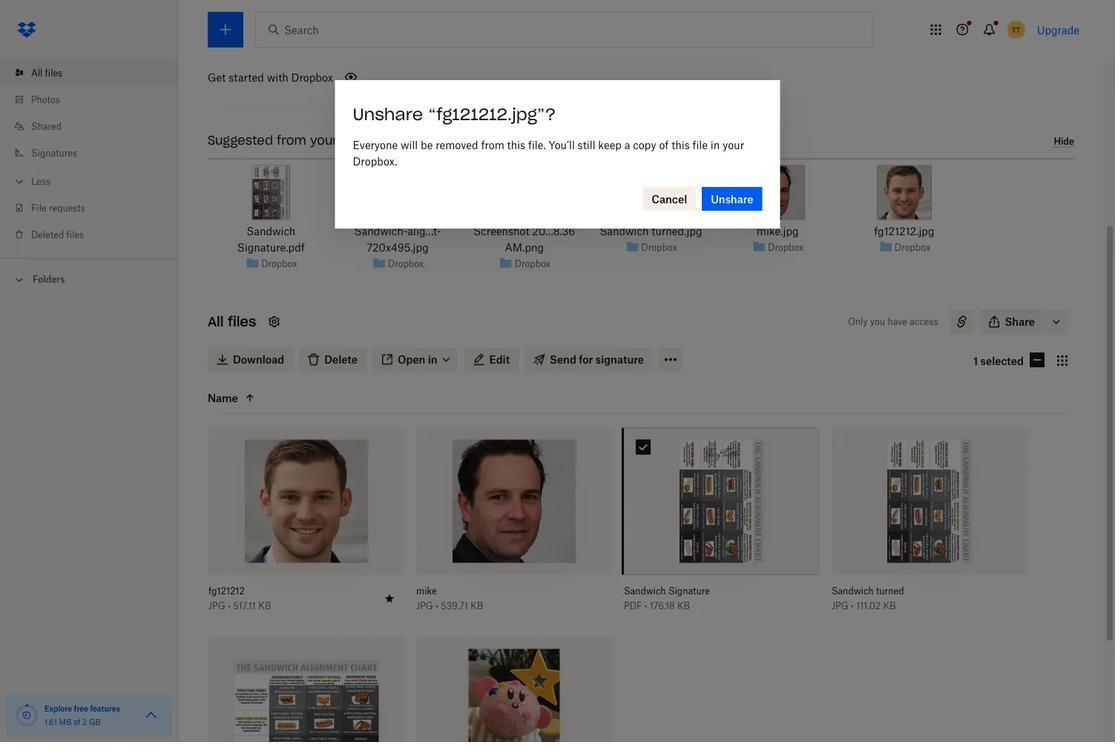 Task type: locate. For each thing, give the bounding box(es) containing it.
will
[[401, 138, 418, 151]]

mike.jpg link
[[757, 223, 799, 240]]

1 • from the left
[[228, 601, 231, 612]]

from inside everyone will be removed from this file. you'll still keep a copy of this file in your dropbox.
[[481, 138, 505, 151]]

deleted
[[31, 229, 64, 240]]

1 horizontal spatial all files
[[208, 314, 256, 331]]

unshare up everyone
[[353, 104, 423, 125]]

sandwich for sandwich signature pdf • 176.18 kb
[[624, 586, 666, 597]]

/mike.jpg image
[[751, 166, 805, 220]]

explore free features 1.61 mb of 2 gb
[[45, 704, 120, 727]]

dropbox link
[[642, 240, 677, 255], [768, 240, 804, 255], [895, 240, 931, 255], [261, 256, 297, 271], [388, 256, 424, 271], [515, 256, 551, 271]]

3 jpg from the left
[[832, 601, 849, 612]]

/sandwich turned.jpg image
[[632, 166, 670, 220]]

sandwich-alig…t- 720x495.jpg
[[354, 225, 441, 254]]

0 horizontal spatial jpg
[[209, 601, 225, 612]]

dropbox for sandwich signature.pdf
[[261, 258, 297, 269]]

file, sandwich signature.pdf row
[[624, 428, 820, 624]]

everyone
[[353, 138, 398, 151]]

• left 539.71
[[436, 601, 439, 612]]

turned
[[876, 586, 904, 597]]

0 horizontal spatial this
[[507, 138, 526, 151]]

kb down 'turned'
[[884, 601, 896, 612]]

of
[[659, 138, 669, 151], [74, 717, 80, 727]]

you
[[870, 317, 886, 328]]

dropbox link down am.png
[[515, 256, 551, 271]]

3 • from the left
[[645, 601, 648, 612]]

dropbox for mike.jpg
[[768, 242, 804, 253]]

file, sandwich turned.jpg row
[[832, 428, 1028, 624]]

0 horizontal spatial unshare
[[353, 104, 423, 125]]

photos link
[[12, 86, 178, 113]]

dropbox down am.png
[[515, 258, 551, 269]]

list containing all files
[[0, 50, 178, 258]]

sandwich inside sandwich turned jpg • 111.02 kb
[[832, 586, 874, 597]]

jpg inside mike jpg • 539.71 kb
[[416, 601, 433, 612]]

4 kb from the left
[[884, 601, 896, 612]]

kb down signature
[[677, 601, 690, 612]]

1 horizontal spatial your
[[723, 138, 745, 151]]

• inside sandwich signature pdf • 176.18 kb
[[645, 601, 648, 612]]

sandwich up "111.02"
[[832, 586, 874, 597]]

access
[[910, 317, 939, 328]]

1 horizontal spatial jpg
[[416, 601, 433, 612]]

jpg left "111.02"
[[832, 601, 849, 612]]

mike.jpg
[[757, 225, 799, 238]]

folders
[[33, 274, 65, 285]]

unshare
[[353, 104, 423, 125], [711, 193, 754, 205]]

jpg
[[209, 601, 225, 612], [416, 601, 433, 612], [832, 601, 849, 612]]

• inside sandwich turned jpg • 111.02 kb
[[851, 601, 854, 612]]

20…8.36
[[532, 225, 575, 238]]

this left file
[[672, 138, 690, 151]]

0 horizontal spatial from
[[277, 133, 306, 148]]

• down fg121212
[[228, 601, 231, 612]]

kb inside fg121212 jpg • 517.11 kb
[[258, 601, 271, 612]]

• right pdf
[[645, 601, 648, 612]]

sandwich up pdf
[[624, 586, 666, 597]]

111.02
[[857, 601, 881, 612]]

from right suggested
[[277, 133, 306, 148]]

1 horizontal spatial of
[[659, 138, 669, 151]]

0 vertical spatial unshare
[[353, 104, 423, 125]]

jpg for jpg • 539.71 kb
[[416, 601, 433, 612]]

sandwich inside sandwich signature pdf • 176.18 kb
[[624, 586, 666, 597]]

from
[[277, 133, 306, 148], [481, 138, 505, 151]]

dropbox link down "720x495.jpg"
[[388, 256, 424, 271]]

jpg down mike
[[416, 601, 433, 612]]

1 horizontal spatial this
[[672, 138, 690, 151]]

file, fg121212.jpg row
[[209, 428, 404, 624]]

•
[[228, 601, 231, 612], [436, 601, 439, 612], [645, 601, 648, 612], [851, 601, 854, 612]]

2 horizontal spatial jpg
[[832, 601, 849, 612]]

all
[[31, 67, 43, 78], [208, 314, 224, 331]]

0 horizontal spatial all
[[31, 67, 43, 78]]

176.18
[[650, 601, 675, 612]]

dropbox down sandwich turned.jpg
[[642, 242, 677, 253]]

2 this from the left
[[672, 138, 690, 151]]

suggested from your activity
[[208, 133, 387, 148]]

dropbox link down fg121212.jpg link at the top right of page
[[895, 240, 931, 255]]

sandwich turned.jpg
[[600, 225, 703, 238]]

of right copy
[[659, 138, 669, 151]]

of left 2
[[74, 717, 80, 727]]

dropbox link down sandwich turned.jpg
[[642, 240, 677, 255]]

unshare inside 'button'
[[711, 193, 754, 205]]

0 horizontal spatial all files
[[31, 67, 62, 78]]

1 horizontal spatial from
[[481, 138, 505, 151]]

0 horizontal spatial of
[[74, 717, 80, 727]]

1 jpg from the left
[[209, 601, 225, 612]]

0 horizontal spatial files
[[45, 67, 62, 78]]

sandwich inside "sandwich signature.pdf"
[[247, 225, 296, 238]]

files
[[45, 67, 62, 78], [66, 229, 84, 240], [228, 314, 256, 331]]

your
[[310, 133, 338, 148], [723, 138, 745, 151]]

3 kb from the left
[[677, 601, 690, 612]]

all files inside "all files" link
[[31, 67, 62, 78]]

you'll
[[549, 138, 575, 151]]

all inside list item
[[31, 67, 43, 78]]

0 vertical spatial files
[[45, 67, 62, 78]]

4 • from the left
[[851, 601, 854, 612]]

fg121212 jpg • 517.11 kb
[[209, 586, 271, 612]]

jpg down fg121212
[[209, 601, 225, 612]]

still
[[578, 138, 596, 151]]

be
[[421, 138, 433, 151]]

dropbox down "720x495.jpg"
[[388, 258, 424, 269]]

this
[[507, 138, 526, 151], [672, 138, 690, 151]]

0 vertical spatial all
[[31, 67, 43, 78]]

am.png
[[505, 242, 544, 254]]

1 vertical spatial all files
[[208, 314, 256, 331]]

file requests
[[31, 202, 85, 213]]

• left "111.02"
[[851, 601, 854, 612]]

• inside fg121212 jpg • 517.11 kb
[[228, 601, 231, 612]]

2 jpg from the left
[[416, 601, 433, 612]]

your left the activity
[[310, 133, 338, 148]]

photos
[[31, 94, 60, 105]]

files inside deleted files link
[[66, 229, 84, 240]]

1 vertical spatial of
[[74, 717, 80, 727]]

screenshot
[[474, 225, 530, 238]]

1 vertical spatial unshare
[[711, 193, 754, 205]]

dropbox down fg121212.jpg link at the top right of page
[[895, 242, 931, 253]]

share
[[1005, 316, 1035, 328]]

signature.pdf
[[237, 242, 305, 254]]

kb inside sandwich signature pdf • 176.18 kb
[[677, 601, 690, 612]]

1 selected
[[974, 355, 1024, 367]]

your right in
[[723, 138, 745, 151]]

1 horizontal spatial unshare
[[711, 193, 754, 205]]

sandwich turned.jpg link
[[600, 223, 703, 240]]

list
[[0, 50, 178, 258]]

shared link
[[12, 113, 178, 140]]

this left file.
[[507, 138, 526, 151]]

dropbox for sandwich-alig…t- 720x495.jpg
[[388, 258, 424, 269]]

kb right 517.11
[[258, 601, 271, 612]]

"fg121212.jpg"?
[[428, 104, 556, 125]]

features
[[90, 704, 120, 713]]

mike
[[416, 586, 437, 597]]

2 • from the left
[[436, 601, 439, 612]]

sandwich-alig…t- 720x495.jpg link
[[344, 223, 452, 256]]

sandwich down the /sandwich turned.jpg image
[[600, 225, 649, 238]]

started
[[229, 71, 264, 83]]

/screenshot 2023-08-18 at 9.48.36 am.png image
[[504, 166, 545, 220]]

share button
[[980, 310, 1044, 334]]

unshare button
[[702, 187, 763, 211]]

kb right 539.71
[[471, 601, 483, 612]]

jpg inside fg121212 jpg • 517.11 kb
[[209, 601, 225, 612]]

sandwich
[[247, 225, 296, 238], [600, 225, 649, 238], [624, 586, 666, 597], [832, 586, 874, 597]]

fg121212.jpg link
[[874, 223, 935, 240]]

kb
[[258, 601, 271, 612], [471, 601, 483, 612], [677, 601, 690, 612], [884, 601, 896, 612]]

dropbox down mike.jpg link
[[768, 242, 804, 253]]

selected
[[981, 355, 1024, 367]]

only you have access
[[848, 317, 939, 328]]

signatures link
[[12, 140, 178, 166]]

dropbox link down mike.jpg link
[[768, 240, 804, 255]]

1 kb from the left
[[258, 601, 271, 612]]

dropbox down signature.pdf
[[261, 258, 297, 269]]

unshare down in
[[711, 193, 754, 205]]

from down "fg121212.jpg"?
[[481, 138, 505, 151]]

file
[[31, 202, 46, 213]]

1 horizontal spatial files
[[66, 229, 84, 240]]

screenshot 20…8.36 am.png
[[474, 225, 575, 254]]

file requests link
[[12, 194, 178, 221]]

file, screenshot 2023-08-18 at 9.48.36 am.png row
[[416, 638, 612, 742]]

0 vertical spatial all files
[[31, 67, 62, 78]]

file, mike.jpg row
[[416, 428, 612, 624]]

free
[[74, 704, 88, 713]]

2 kb from the left
[[471, 601, 483, 612]]

unshare for unshare "fg121212.jpg"?
[[353, 104, 423, 125]]

sandwich up signature.pdf
[[247, 225, 296, 238]]

1.61
[[45, 717, 57, 727]]

2 vertical spatial files
[[228, 314, 256, 331]]

of inside everyone will be removed from this file. you'll still keep a copy of this file in your dropbox.
[[659, 138, 669, 151]]

files inside "all files" link
[[45, 67, 62, 78]]

517.11
[[233, 601, 256, 612]]

fg121212.jpg
[[874, 225, 935, 238]]

get
[[208, 71, 226, 83]]

/sandwich alignment chart 720x495.jpg image
[[358, 166, 437, 220]]

dropbox link down signature.pdf
[[261, 256, 297, 271]]

sandwich for sandwich turned jpg • 111.02 kb
[[832, 586, 874, 597]]

dropbox right with
[[291, 71, 333, 83]]

1 vertical spatial all
[[208, 314, 224, 331]]

deleted files
[[31, 229, 84, 240]]

1 vertical spatial files
[[66, 229, 84, 240]]

dropbox for screenshot 20…8.36 am.png
[[515, 258, 551, 269]]

0 vertical spatial of
[[659, 138, 669, 151]]

jpg inside sandwich turned jpg • 111.02 kb
[[832, 601, 849, 612]]

keep
[[598, 138, 622, 151]]

shared
[[31, 121, 62, 132]]

all files link
[[12, 59, 178, 86]]

sandwich signature.pdf link
[[217, 223, 325, 256]]

everyone will be removed from this file. you'll still keep a copy of this file in your dropbox.
[[353, 138, 745, 167]]



Task type: describe. For each thing, give the bounding box(es) containing it.
fg121212
[[209, 586, 245, 597]]

explore
[[45, 704, 72, 713]]

kb inside mike jpg • 539.71 kb
[[471, 601, 483, 612]]

pdf
[[624, 601, 642, 612]]

1
[[974, 355, 978, 367]]

2 horizontal spatial files
[[228, 314, 256, 331]]

files for "all files" link
[[45, 67, 62, 78]]

with
[[267, 71, 289, 83]]

sandwich turned jpg • 111.02 kb
[[832, 586, 904, 612]]

mike jpg • 539.71 kb
[[416, 586, 483, 612]]

unshare "fg121212.jpg"? dialog
[[335, 80, 780, 229]]

requests
[[49, 202, 85, 213]]

sandwich signature button
[[624, 586, 787, 597]]

1 this from the left
[[507, 138, 526, 151]]

folders button
[[0, 268, 178, 290]]

name button
[[208, 389, 333, 407]]

539.71
[[441, 601, 468, 612]]

kb inside sandwich turned jpg • 111.02 kb
[[884, 601, 896, 612]]

upgrade link
[[1037, 23, 1080, 36]]

dropbox for fg121212.jpg
[[895, 242, 931, 253]]

signatures
[[31, 147, 77, 158]]

mike button
[[416, 586, 580, 597]]

/sandwich signature.pdf image
[[252, 166, 290, 220]]

files for deleted files link
[[66, 229, 84, 240]]

removed
[[436, 138, 478, 151]]

dropbox.
[[353, 155, 397, 167]]

of inside explore free features 1.61 mb of 2 gb
[[74, 717, 80, 727]]

all files list item
[[0, 59, 178, 86]]

0 horizontal spatial your
[[310, 133, 338, 148]]

gb
[[89, 717, 101, 727]]

signature
[[669, 586, 710, 597]]

get started with dropbox
[[208, 71, 333, 83]]

a
[[625, 138, 630, 151]]

• inside mike jpg • 539.71 kb
[[436, 601, 439, 612]]

mb
[[59, 717, 72, 727]]

dropbox link for sandwich-alig…t- 720x495.jpg
[[388, 256, 424, 271]]

sandwich signature pdf • 176.18 kb
[[624, 586, 710, 612]]

file, sandwich-alignment-chart-720x495.jpg row
[[209, 638, 404, 742]]

file.
[[528, 138, 546, 151]]

/fg121212.jpg image
[[877, 166, 932, 220]]

name
[[208, 392, 238, 405]]

1 horizontal spatial all
[[208, 314, 224, 331]]

suggested
[[208, 133, 273, 148]]

fg121212 button
[[209, 586, 372, 597]]

dropbox link for sandwich turned.jpg
[[642, 240, 677, 255]]

sandwich signature.pdf
[[237, 225, 305, 254]]

less image
[[12, 174, 27, 189]]

copy
[[633, 138, 657, 151]]

unshare "fg121212.jpg"?
[[353, 104, 556, 125]]

unshare for unshare
[[711, 193, 754, 205]]

your inside everyone will be removed from this file. you'll still keep a copy of this file in your dropbox.
[[723, 138, 745, 151]]

screenshot 20…8.36 am.png link
[[471, 223, 578, 256]]

upgrade
[[1037, 23, 1080, 36]]

sandwich for sandwich turned.jpg
[[600, 225, 649, 238]]

dropbox for sandwich turned.jpg
[[642, 242, 677, 253]]

sandwich-
[[354, 225, 408, 238]]

quota usage element
[[15, 704, 39, 727]]

turned.jpg
[[652, 225, 703, 238]]

dropbox link for fg121212.jpg
[[895, 240, 931, 255]]

jpg for jpg • 517.11 kb
[[209, 601, 225, 612]]

activity
[[342, 133, 387, 148]]

dropbox image
[[12, 15, 42, 45]]

720x495.jpg
[[367, 242, 429, 254]]

dropbox link for mike.jpg
[[768, 240, 804, 255]]

dropbox link for screenshot 20…8.36 am.png
[[515, 256, 551, 271]]

in
[[711, 138, 720, 151]]

dropbox link for sandwich signature.pdf
[[261, 256, 297, 271]]

deleted files link
[[12, 221, 178, 248]]

alig…t-
[[408, 225, 441, 238]]

cancel button
[[643, 187, 696, 211]]

only
[[848, 317, 868, 328]]

cancel
[[652, 193, 687, 205]]

file
[[693, 138, 708, 151]]

less
[[31, 176, 50, 187]]

2
[[82, 717, 87, 727]]

sandwich for sandwich signature.pdf
[[247, 225, 296, 238]]

sandwich turned button
[[832, 586, 995, 597]]



Task type: vqa. For each thing, say whether or not it's contained in the screenshot.
the of
yes



